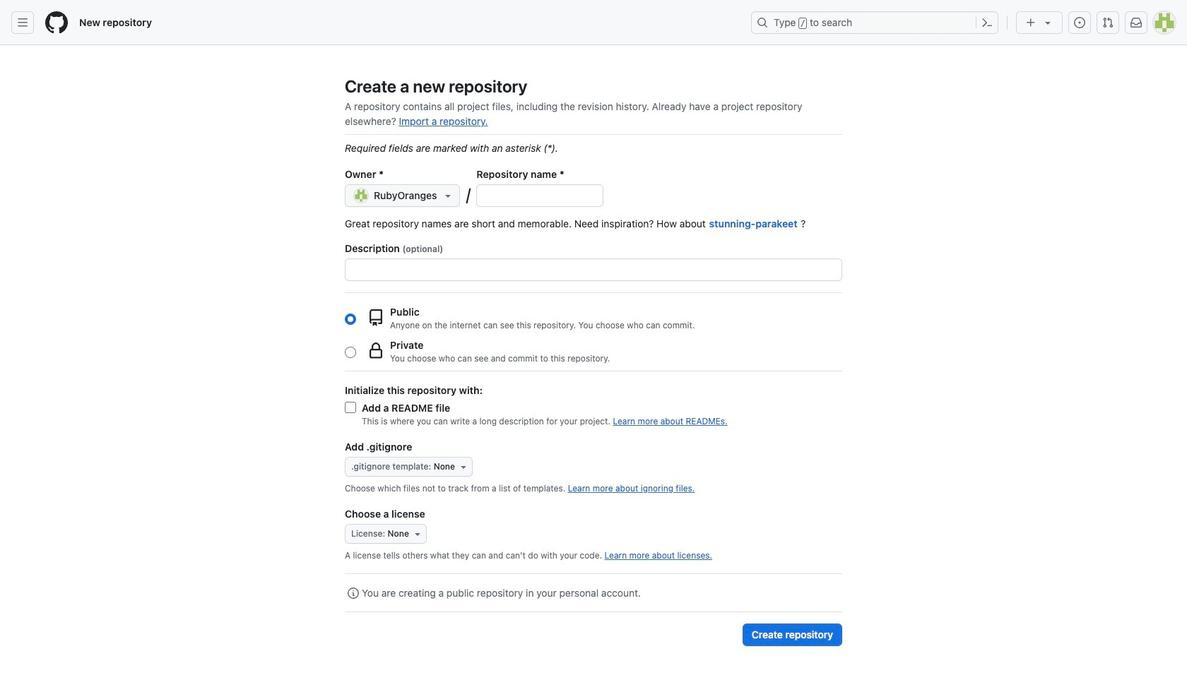 Task type: describe. For each thing, give the bounding box(es) containing it.
repo image
[[368, 309, 385, 326]]

0 horizontal spatial triangle down image
[[412, 529, 423, 540]]

git pull request image
[[1103, 17, 1114, 28]]

0 vertical spatial triangle down image
[[443, 190, 454, 201]]

sc 9kayk9 0 image
[[348, 588, 359, 599]]

notifications image
[[1131, 17, 1142, 28]]

0 vertical spatial triangle down image
[[1043, 17, 1054, 28]]

homepage image
[[45, 11, 68, 34]]



Task type: vqa. For each thing, say whether or not it's contained in the screenshot.
Sc 9Kayk9 0 image at left
yes



Task type: locate. For each thing, give the bounding box(es) containing it.
Description text field
[[346, 259, 842, 281]]

lock image
[[368, 342, 385, 359]]

triangle down image
[[1043, 17, 1054, 28], [412, 529, 423, 540]]

1 vertical spatial triangle down image
[[412, 529, 423, 540]]

triangle down image
[[443, 190, 454, 201], [458, 462, 469, 473]]

1 horizontal spatial triangle down image
[[458, 462, 469, 473]]

issue opened image
[[1074, 17, 1086, 28]]

None text field
[[477, 185, 603, 206]]

1 horizontal spatial triangle down image
[[1043, 17, 1054, 28]]

plus image
[[1026, 17, 1037, 28]]

1 vertical spatial triangle down image
[[458, 462, 469, 473]]

None checkbox
[[345, 402, 356, 414]]

None radio
[[345, 314, 356, 325], [345, 347, 356, 358], [345, 314, 356, 325], [345, 347, 356, 358]]

command palette image
[[982, 17, 993, 28]]

0 horizontal spatial triangle down image
[[443, 190, 454, 201]]



